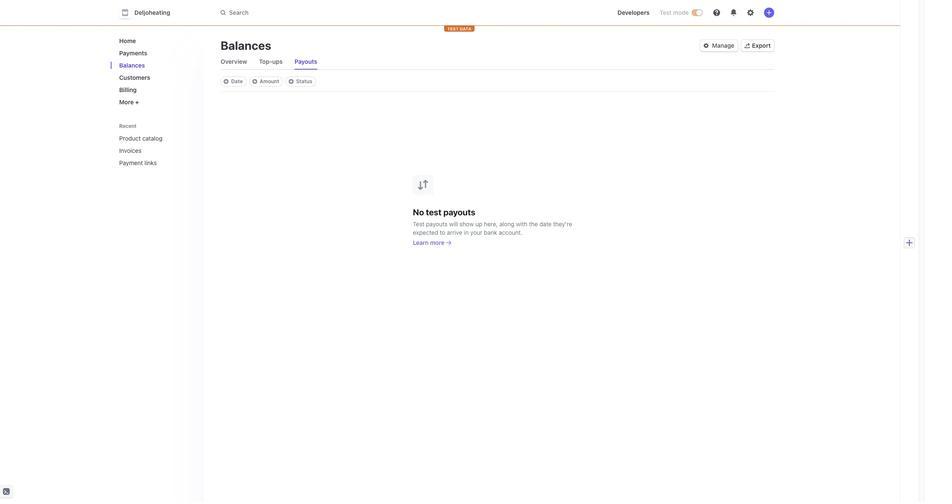 Task type: locate. For each thing, give the bounding box(es) containing it.
overview link
[[217, 56, 251, 68]]

settings image
[[747, 9, 754, 16]]

status
[[296, 78, 312, 85]]

2 vertical spatial pin to navigation image
[[189, 160, 196, 166]]

balances down payments
[[119, 62, 145, 69]]

no
[[413, 207, 424, 217]]

3 pin to navigation image from the top
[[189, 160, 196, 166]]

test data
[[447, 26, 471, 31]]

your
[[470, 229, 482, 236]]

test for test mode
[[660, 9, 672, 16]]

search
[[229, 9, 249, 16]]

toolbar
[[221, 77, 316, 87]]

manage
[[712, 42, 734, 49]]

ups
[[272, 58, 283, 65]]

data
[[460, 26, 471, 31]]

manage link
[[700, 40, 738, 52]]

date
[[540, 220, 552, 228]]

product
[[119, 135, 141, 142]]

pin to navigation image
[[189, 135, 196, 142], [189, 147, 196, 154], [189, 160, 196, 166]]

payouts up to
[[426, 220, 448, 228]]

0 vertical spatial pin to navigation image
[[189, 135, 196, 142]]

payouts inside test payouts will show up here, along with the date they're expected to arrive in your bank account.
[[426, 220, 448, 228]]

0 horizontal spatial test
[[413, 220, 424, 228]]

test inside test payouts will show up here, along with the date they're expected to arrive in your bank account.
[[413, 220, 424, 228]]

home link
[[116, 34, 197, 48]]

balances
[[221, 38, 271, 52], [119, 62, 145, 69]]

1 vertical spatial payouts
[[426, 220, 448, 228]]

1 vertical spatial pin to navigation image
[[189, 147, 196, 154]]

0 vertical spatial test
[[660, 9, 672, 16]]

payouts
[[295, 58, 317, 65]]

invoices
[[119, 147, 141, 154]]

learn
[[413, 239, 429, 246]]

catalog
[[142, 135, 163, 142]]

1 pin to navigation image from the top
[[189, 135, 196, 142]]

payouts
[[443, 207, 475, 217], [426, 220, 448, 228]]

payouts up 'will'
[[443, 207, 475, 217]]

product catalog link
[[116, 131, 185, 145]]

tab list
[[217, 54, 774, 70]]

help image
[[714, 9, 720, 16]]

1 horizontal spatial test
[[660, 9, 672, 16]]

to
[[440, 229, 445, 236]]

along
[[500, 220, 515, 228]]

will
[[449, 220, 458, 228]]

balances up the overview
[[221, 38, 271, 52]]

test for test payouts will show up here, along with the date they're expected to arrive in your bank account.
[[413, 220, 424, 228]]

amount
[[260, 78, 279, 85]]

bank
[[484, 229, 497, 236]]

home
[[119, 37, 136, 44]]

test
[[660, 9, 672, 16], [413, 220, 424, 228]]

1 vertical spatial test
[[413, 220, 424, 228]]

here,
[[484, 220, 498, 228]]

more
[[119, 98, 134, 106]]

pin to navigation image for links
[[189, 160, 196, 166]]

2 pin to navigation image from the top
[[189, 147, 196, 154]]

billing
[[119, 86, 137, 93]]

test up expected
[[413, 220, 424, 228]]

add status image
[[289, 79, 294, 84]]

test left mode on the top
[[660, 9, 672, 16]]

add date image
[[224, 79, 229, 84]]

Search text field
[[216, 5, 454, 21]]

recent
[[119, 123, 137, 129]]

0 horizontal spatial balances
[[119, 62, 145, 69]]

svg image
[[704, 43, 709, 48]]

learn more link
[[413, 239, 451, 247]]

test payouts will show up here, along with the date they're expected to arrive in your bank account.
[[413, 220, 572, 236]]

pin to navigation image for catalog
[[189, 135, 196, 142]]

1 horizontal spatial balances
[[221, 38, 271, 52]]

billing link
[[116, 83, 197, 97]]

more
[[430, 239, 445, 246]]

they're
[[553, 220, 572, 228]]

payments
[[119, 49, 147, 57]]

1 vertical spatial balances
[[119, 62, 145, 69]]



Task type: vqa. For each thing, say whether or not it's contained in the screenshot.
top business
no



Task type: describe. For each thing, give the bounding box(es) containing it.
top-ups
[[259, 58, 283, 65]]

links
[[144, 159, 157, 167]]

test mode
[[660, 9, 689, 16]]

learn more
[[413, 239, 445, 246]]

overview
[[221, 58, 247, 65]]

account.
[[499, 229, 523, 236]]

payments link
[[116, 46, 197, 60]]

invoices link
[[116, 144, 185, 158]]

show
[[460, 220, 474, 228]]

expected
[[413, 229, 438, 236]]

toolbar containing date
[[221, 77, 316, 87]]

deljoheating
[[134, 9, 170, 16]]

the
[[529, 220, 538, 228]]

balances link
[[116, 58, 197, 72]]

no test payouts
[[413, 207, 475, 217]]

in
[[464, 229, 469, 236]]

payment links
[[119, 159, 157, 167]]

product catalog
[[119, 135, 163, 142]]

developers
[[618, 9, 650, 16]]

clear history image
[[189, 123, 194, 128]]

mode
[[673, 9, 689, 16]]

recent element
[[111, 131, 204, 170]]

with
[[516, 220, 528, 228]]

test
[[426, 207, 442, 217]]

add amount image
[[252, 79, 257, 84]]

0 vertical spatial payouts
[[443, 207, 475, 217]]

top-ups link
[[256, 56, 286, 68]]

top-
[[259, 58, 272, 65]]

customers
[[119, 74, 150, 81]]

balances inside balances link
[[119, 62, 145, 69]]

payment links link
[[116, 156, 185, 170]]

0 vertical spatial balances
[[221, 38, 271, 52]]

tab list containing overview
[[217, 54, 774, 70]]

developers link
[[614, 6, 653, 19]]

+
[[135, 98, 139, 106]]

Search search field
[[216, 5, 454, 21]]

deljoheating button
[[119, 7, 179, 19]]

payment
[[119, 159, 143, 167]]

payouts link
[[291, 56, 321, 68]]

date
[[231, 78, 243, 85]]

more +
[[119, 98, 139, 106]]

test
[[447, 26, 459, 31]]

export
[[752, 42, 771, 49]]

export button
[[741, 40, 774, 52]]

arrive
[[447, 229, 462, 236]]

customers link
[[116, 71, 197, 85]]

up
[[476, 220, 482, 228]]



